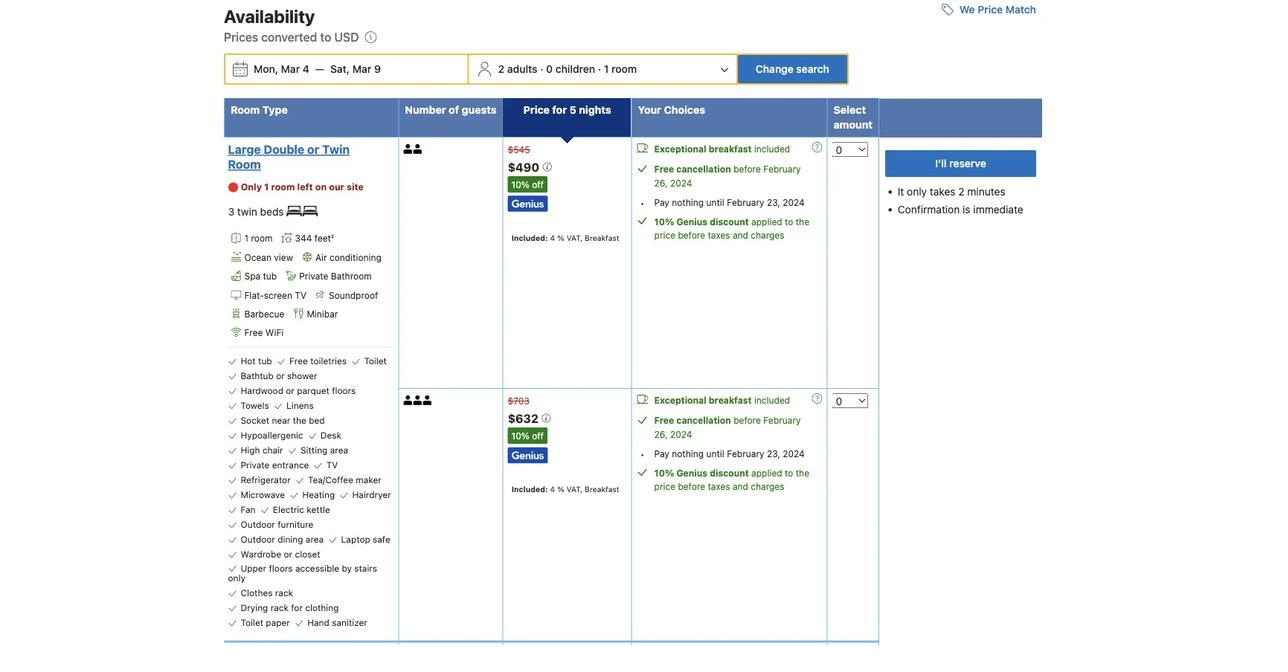 Task type: vqa. For each thing, say whether or not it's contained in the screenshot.
the top %
yes



Task type: describe. For each thing, give the bounding box(es) containing it.
2 included from the top
[[755, 395, 791, 406]]

select
[[834, 104, 867, 116]]

breakfast for 1st more details on meals and payment options image from the bottom of the page
[[709, 395, 752, 406]]

sat, mar 9 button
[[325, 56, 387, 82]]

off for $490
[[532, 179, 544, 190]]

hot tub
[[241, 356, 272, 367]]

1 vertical spatial for
[[291, 603, 303, 614]]

tea/coffee maker
[[308, 475, 382, 486]]

2 inside button
[[498, 63, 505, 75]]

minutes
[[968, 186, 1006, 198]]

2 pay nothing until february 23, 2024 from the top
[[655, 449, 805, 459]]

genius for 1st more details on meals and payment options image from the bottom of the page
[[677, 469, 708, 479]]

spa tub
[[245, 271, 277, 282]]

exceptional for 2nd more details on meals and payment options image from the bottom
[[655, 143, 707, 154]]

number of guests
[[405, 104, 497, 116]]

takes
[[930, 186, 956, 198]]

1 applied to the price before taxes and charges from the top
[[655, 217, 810, 241]]

dining
[[278, 535, 303, 545]]

outdoor for outdoor furniture
[[241, 520, 275, 530]]

toiletries
[[311, 356, 347, 367]]

1 inside 2 adults · 0 children · 1 room button
[[604, 63, 609, 75]]

shower
[[287, 371, 317, 382]]

clothes
[[241, 588, 273, 599]]

26, for 2nd more details on meals and payment options image from the bottom
[[655, 178, 668, 188]]

2 nothing from the top
[[672, 449, 704, 459]]

4 for $490
[[551, 234, 555, 243]]

1 vertical spatial the
[[293, 416, 307, 426]]

change search
[[756, 63, 830, 75]]

socket
[[241, 416, 270, 426]]

left
[[297, 181, 313, 192]]

i'll reserve button
[[886, 150, 1037, 177]]

room inside the large double or twin room
[[228, 157, 261, 171]]

barbecue
[[245, 309, 285, 319]]

heating
[[303, 490, 335, 501]]

1 vertical spatial area
[[306, 535, 324, 545]]

0 vertical spatial tv
[[295, 290, 307, 301]]

included: 4 % vat, breakfast for $632
[[512, 485, 620, 494]]

outdoor furniture
[[241, 520, 314, 530]]

1 taxes from the top
[[708, 230, 731, 241]]

socket near the bed
[[241, 416, 325, 426]]

children
[[556, 63, 596, 75]]

air conditioning
[[316, 252, 382, 263]]

10% genius discount for 1st more details on meals and payment options image from the bottom of the page
[[655, 469, 749, 479]]

closet
[[295, 550, 321, 560]]

chair
[[263, 446, 283, 456]]

0 vertical spatial area
[[330, 446, 348, 456]]

1 pay nothing until february 23, 2024 from the top
[[655, 197, 805, 208]]

0 horizontal spatial price
[[524, 104, 550, 116]]

breakfast for 2nd more details on meals and payment options image from the bottom
[[709, 143, 752, 154]]

your
[[638, 104, 662, 116]]

2 taxes from the top
[[708, 482, 731, 492]]

vat, for $490
[[567, 234, 583, 243]]

safe
[[373, 535, 391, 545]]

23, for 1st more details on meals and payment options image from the bottom of the page
[[767, 449, 781, 459]]

2 adults · 0 children · 1 room button
[[471, 55, 735, 83]]

double
[[264, 142, 305, 157]]

laptop safe
[[341, 535, 391, 545]]

1 before february 26, 2024 from the top
[[655, 164, 801, 188]]

only
[[241, 181, 262, 192]]

hairdryer
[[352, 490, 391, 501]]

$703
[[508, 396, 530, 406]]

breakfast for $632
[[585, 485, 620, 494]]

change
[[756, 63, 794, 75]]

1 until from the top
[[707, 197, 725, 208]]

spa
[[245, 271, 261, 282]]

hardwood
[[241, 386, 284, 396]]

match
[[1006, 3, 1037, 15]]

converted
[[261, 30, 317, 44]]

we price match
[[960, 3, 1037, 15]]

feet²
[[315, 234, 334, 244]]

type
[[263, 104, 288, 116]]

tea/coffee
[[308, 475, 354, 486]]

4 for $632
[[551, 485, 555, 494]]

maker
[[356, 475, 382, 486]]

mon, mar 4 button
[[248, 56, 316, 82]]

change search button
[[738, 55, 848, 83]]

high chair
[[241, 446, 283, 456]]

private bathroom
[[299, 271, 372, 282]]

towels
[[241, 401, 269, 411]]

ocean
[[245, 252, 272, 263]]

hardwood or parquet floors
[[241, 386, 356, 396]]

toilet for toilet
[[364, 356, 387, 367]]

1 vertical spatial tv
[[327, 460, 338, 471]]

2 before february 26, 2024 from the top
[[655, 415, 801, 440]]

bed
[[309, 416, 325, 426]]

2 price from the top
[[655, 482, 676, 492]]

drying
[[241, 603, 268, 614]]

private for private entrance
[[241, 460, 270, 471]]

included: for $490
[[512, 234, 548, 243]]

laptop
[[341, 535, 370, 545]]

sitting
[[301, 446, 328, 456]]

2 mar from the left
[[353, 63, 372, 75]]

10% off for $490
[[512, 179, 544, 190]]

or inside the large double or twin room
[[307, 142, 320, 157]]

1 horizontal spatial floors
[[332, 386, 356, 396]]

sitting area
[[301, 446, 348, 456]]

2 charges from the top
[[751, 482, 785, 492]]

tub for hot tub
[[258, 356, 272, 367]]

hot
[[241, 356, 256, 367]]

bathtub or shower
[[241, 371, 317, 382]]

2 free cancellation from the top
[[655, 415, 732, 426]]

microwave
[[241, 490, 285, 501]]

upper floors accessible by stairs only
[[228, 564, 377, 584]]

accessible
[[295, 564, 339, 574]]

free wifi
[[245, 328, 284, 338]]

2 vertical spatial the
[[796, 469, 810, 479]]

10% off. you're getting a reduced rate because this property is offering a discount.. element for $490
[[508, 176, 548, 193]]

outdoor for outdoor dining area
[[241, 535, 275, 545]]

0 vertical spatial for
[[553, 104, 567, 116]]

26, for 1st more details on meals and payment options image from the bottom of the page
[[655, 430, 668, 440]]

site
[[347, 181, 364, 192]]

on
[[316, 181, 327, 192]]

0 vertical spatial the
[[796, 217, 810, 227]]

2 discount from the top
[[710, 469, 749, 479]]

hand sanitizer
[[308, 618, 368, 629]]

toilet for toilet paper
[[241, 618, 264, 629]]

view
[[274, 252, 293, 263]]

rack for clothes
[[275, 588, 293, 599]]

floors inside upper floors accessible by stairs only
[[269, 564, 293, 574]]

flat-
[[245, 290, 264, 301]]

outdoor dining area
[[241, 535, 324, 545]]

1 charges from the top
[[751, 230, 785, 241]]

2 vertical spatial to
[[785, 469, 794, 479]]

wardrobe or closet
[[241, 550, 321, 560]]

5
[[570, 104, 577, 116]]

0 vertical spatial to
[[320, 30, 332, 44]]

0 vertical spatial room
[[231, 104, 260, 116]]

our
[[329, 181, 345, 192]]

flat-screen tv
[[245, 290, 307, 301]]

free toiletries
[[290, 356, 347, 367]]

only inside upper floors accessible by stairs only
[[228, 573, 246, 584]]

breakfast for $490
[[585, 234, 620, 243]]

minibar
[[307, 309, 338, 319]]

1 occupancy image from the top
[[404, 144, 413, 154]]

clothes rack
[[241, 588, 293, 599]]

2 occupancy image from the top
[[404, 396, 413, 406]]

hand
[[308, 618, 330, 629]]

linens
[[287, 401, 314, 411]]

soundproof
[[329, 290, 378, 301]]



Task type: locate. For each thing, give the bounding box(es) containing it.
1 breakfast from the top
[[709, 143, 752, 154]]

bathroom
[[331, 271, 372, 282]]

0 horizontal spatial toilet
[[241, 618, 264, 629]]

1 % from the top
[[558, 234, 565, 243]]

1 free cancellation from the top
[[655, 164, 732, 174]]

2 vertical spatial room
[[251, 234, 273, 244]]

2 · from the left
[[598, 63, 602, 75]]

1 vertical spatial exceptional breakfast included
[[655, 395, 791, 406]]

9
[[374, 63, 381, 75]]

0 vertical spatial taxes
[[708, 230, 731, 241]]

10% genius discount for 2nd more details on meals and payment options image from the bottom
[[655, 217, 749, 227]]

$545
[[508, 144, 531, 155]]

3 twin beds
[[228, 206, 287, 218]]

1 vertical spatial genius
[[677, 469, 708, 479]]

1 cancellation from the top
[[677, 164, 732, 174]]

·
[[541, 63, 544, 75], [598, 63, 602, 75]]

2 breakfast from the top
[[585, 485, 620, 494]]

10% off down $632
[[512, 431, 544, 441]]

included: down $490
[[512, 234, 548, 243]]

2 left adults
[[498, 63, 505, 75]]

included: 4 % vat, breakfast for $490
[[512, 234, 620, 243]]

1 up ocean
[[245, 234, 249, 244]]

select amount
[[834, 104, 873, 131]]

1 vertical spatial to
[[785, 217, 794, 227]]

0 vertical spatial %
[[558, 234, 565, 243]]

2 more details on meals and payment options image from the top
[[813, 394, 823, 404]]

2 and from the top
[[733, 482, 749, 492]]

1 vertical spatial before february 26, 2024
[[655, 415, 801, 440]]

stairs
[[355, 564, 377, 574]]

cancellation for 2nd more details on meals and payment options image from the bottom
[[677, 164, 732, 174]]

0 horizontal spatial private
[[241, 460, 270, 471]]

23, for 2nd more details on meals and payment options image from the bottom
[[767, 197, 781, 208]]

1 horizontal spatial tv
[[327, 460, 338, 471]]

0 horizontal spatial floors
[[269, 564, 293, 574]]

0
[[546, 63, 553, 75]]

or up the 'linens'
[[286, 386, 295, 396]]

1 vertical spatial tub
[[258, 356, 272, 367]]

room up ocean
[[251, 234, 273, 244]]

for left clothing
[[291, 603, 303, 614]]

0 vertical spatial included:
[[512, 234, 548, 243]]

vat, for $632
[[567, 485, 583, 494]]

room down the large
[[228, 157, 261, 171]]

1 horizontal spatial toilet
[[364, 356, 387, 367]]

1 vertical spatial nothing
[[672, 449, 704, 459]]

10% off. you're getting a reduced rate because this property is offering a discount.. element down $632
[[508, 428, 548, 444]]

rack for drying
[[271, 603, 289, 614]]

bathtub
[[241, 371, 274, 382]]

2 pay from the top
[[655, 449, 670, 459]]

price
[[978, 3, 1003, 15], [524, 104, 550, 116]]

10% off. you're getting a reduced rate because this property is offering a discount.. element
[[508, 176, 548, 193], [508, 428, 548, 444]]

0 vertical spatial private
[[299, 271, 329, 282]]

1 vertical spatial private
[[241, 460, 270, 471]]

conditioning
[[330, 252, 382, 263]]

included: down $632
[[512, 485, 548, 494]]

0 vertical spatial floors
[[332, 386, 356, 396]]

breakfast
[[585, 234, 620, 243], [585, 485, 620, 494]]

toilet paper
[[241, 618, 290, 629]]

0 horizontal spatial ·
[[541, 63, 544, 75]]

0 vertical spatial price
[[978, 3, 1003, 15]]

0 vertical spatial breakfast
[[709, 143, 752, 154]]

0 vertical spatial 1
[[604, 63, 609, 75]]

price for 5 nights
[[524, 104, 612, 116]]

0 vertical spatial outdoor
[[241, 520, 275, 530]]

2 off from the top
[[532, 431, 544, 441]]

area down desk
[[330, 446, 348, 456]]

1 10% genius discount from the top
[[655, 217, 749, 227]]

free cancellation
[[655, 164, 732, 174], [655, 415, 732, 426]]

1 vertical spatial applied to the price before taxes and charges
[[655, 469, 810, 492]]

high
[[241, 446, 260, 456]]

room left left
[[271, 181, 295, 192]]

is
[[963, 203, 971, 216]]

beds
[[260, 206, 284, 218]]

· right "children"
[[598, 63, 602, 75]]

or for parquet
[[286, 386, 295, 396]]

toilet right toiletries
[[364, 356, 387, 367]]

1 vertical spatial 10% off
[[512, 431, 544, 441]]

10% off down $490
[[512, 179, 544, 190]]

rack up paper
[[271, 603, 289, 614]]

only right it
[[908, 186, 928, 198]]

0 horizontal spatial for
[[291, 603, 303, 614]]

or down dining
[[284, 550, 293, 560]]

2 26, from the top
[[655, 430, 668, 440]]

it only takes 2 minutes confirmation is immediate
[[898, 186, 1024, 216]]

0 vertical spatial applied to the price before taxes and charges
[[655, 217, 810, 241]]

price right we
[[978, 3, 1003, 15]]

availability
[[224, 6, 315, 27]]

upper
[[241, 564, 267, 574]]

confirmation
[[898, 203, 961, 216]]

private
[[299, 271, 329, 282], [241, 460, 270, 471]]

cancellation
[[677, 164, 732, 174], [677, 415, 732, 426]]

2 vertical spatial 1
[[245, 234, 249, 244]]

0 vertical spatial 2
[[498, 63, 505, 75]]

1 horizontal spatial 1
[[264, 181, 269, 192]]

private down high
[[241, 460, 270, 471]]

0 vertical spatial included
[[755, 143, 791, 154]]

· left 0
[[541, 63, 544, 75]]

0 vertical spatial charges
[[751, 230, 785, 241]]

1 vertical spatial room
[[271, 181, 295, 192]]

2 until from the top
[[707, 449, 725, 459]]

1 horizontal spatial 2
[[959, 186, 965, 198]]

1 vertical spatial price
[[655, 482, 676, 492]]

% for $490
[[558, 234, 565, 243]]

until
[[707, 197, 725, 208], [707, 449, 725, 459]]

tub right spa
[[263, 271, 277, 282]]

1 applied from the top
[[752, 217, 783, 227]]

1 and from the top
[[733, 230, 749, 241]]

2 outdoor from the top
[[241, 535, 275, 545]]

0 vertical spatial room
[[612, 63, 637, 75]]

1 vertical spatial room
[[228, 157, 261, 171]]

exceptional breakfast included
[[655, 143, 791, 154], [655, 395, 791, 406]]

0 vertical spatial rack
[[275, 588, 293, 599]]

and for 2nd more details on meals and payment options image from the bottom
[[733, 230, 749, 241]]

0 vertical spatial pay nothing until february 23, 2024
[[655, 197, 805, 208]]

1 outdoor from the top
[[241, 520, 275, 530]]

mon,
[[254, 63, 278, 75]]

1 vertical spatial more details on meals and payment options image
[[813, 394, 823, 404]]

0 vertical spatial until
[[707, 197, 725, 208]]

price
[[655, 230, 676, 241], [655, 482, 676, 492]]

0 vertical spatial included: 4 % vat, breakfast
[[512, 234, 620, 243]]

0 vertical spatial tub
[[263, 271, 277, 282]]

occupancy image
[[413, 144, 423, 154], [413, 396, 423, 406], [423, 396, 433, 406]]

1 included: from the top
[[512, 234, 548, 243]]

or for shower
[[276, 371, 285, 382]]

guests
[[462, 104, 497, 116]]

private entrance
[[241, 460, 309, 471]]

1 vertical spatial cancellation
[[677, 415, 732, 426]]

0 vertical spatial 10% genius discount
[[655, 217, 749, 227]]

0 vertical spatial pay
[[655, 197, 670, 208]]

drying rack for clothing
[[241, 603, 339, 614]]

2 vertical spatial 4
[[551, 485, 555, 494]]

0 horizontal spatial mar
[[281, 63, 300, 75]]

0 vertical spatial exceptional
[[655, 143, 707, 154]]

1 right only
[[264, 181, 269, 192]]

1 mar from the left
[[281, 63, 300, 75]]

it
[[898, 186, 905, 198]]

applied to the price before taxes and charges
[[655, 217, 810, 241], [655, 469, 810, 492]]

rack up drying rack for clothing
[[275, 588, 293, 599]]

desk
[[321, 431, 342, 441]]

2 up is on the right
[[959, 186, 965, 198]]

0 vertical spatial cancellation
[[677, 164, 732, 174]]

2 exceptional from the top
[[655, 395, 707, 406]]

tv right screen
[[295, 290, 307, 301]]

10% off for $632
[[512, 431, 544, 441]]

%
[[558, 234, 565, 243], [558, 485, 565, 494]]

floors down wardrobe or closet
[[269, 564, 293, 574]]

outdoor up wardrobe
[[241, 535, 275, 545]]

room type
[[231, 104, 288, 116]]

outdoor down fan
[[241, 520, 275, 530]]

1 · from the left
[[541, 63, 544, 75]]

rack
[[275, 588, 293, 599], [271, 603, 289, 614]]

0 vertical spatial exceptional breakfast included
[[655, 143, 791, 154]]

air
[[316, 252, 327, 263]]

1 vertical spatial included:
[[512, 485, 548, 494]]

occupancy image
[[404, 144, 413, 154], [404, 396, 413, 406]]

room left type
[[231, 104, 260, 116]]

taxes
[[708, 230, 731, 241], [708, 482, 731, 492]]

area up 'closet'
[[306, 535, 324, 545]]

1 more details on meals and payment options image from the top
[[813, 142, 823, 152]]

% for $632
[[558, 485, 565, 494]]

cancellation for 1st more details on meals and payment options image from the bottom of the page
[[677, 415, 732, 426]]

0 vertical spatial only
[[908, 186, 928, 198]]

1 horizontal spatial area
[[330, 446, 348, 456]]

1 vertical spatial discount
[[710, 469, 749, 479]]

0 vertical spatial and
[[733, 230, 749, 241]]

10% off. you're getting a reduced rate because this property is offering a discount.. element for $632
[[508, 428, 548, 444]]

3
[[228, 206, 235, 218]]

1 vertical spatial 23,
[[767, 449, 781, 459]]

of
[[449, 104, 459, 116]]

refrigerator
[[241, 475, 291, 486]]

1 discount from the top
[[710, 217, 749, 227]]

2 10% off from the top
[[512, 431, 544, 441]]

2 horizontal spatial 1
[[604, 63, 609, 75]]

included: 4 % vat, breakfast
[[512, 234, 620, 243], [512, 485, 620, 494]]

1 included from the top
[[755, 143, 791, 154]]

1 vertical spatial 2
[[959, 186, 965, 198]]

large double or twin room link
[[228, 142, 390, 172]]

off down $632
[[532, 431, 544, 441]]

2 included: 4 % vat, breakfast from the top
[[512, 485, 620, 494]]

1 10% off from the top
[[512, 179, 544, 190]]

1 vat, from the top
[[567, 234, 583, 243]]

only up clothes
[[228, 573, 246, 584]]

tv up tea/coffee
[[327, 460, 338, 471]]

0 vertical spatial before february 26, 2024
[[655, 164, 801, 188]]

2 applied to the price before taxes and charges from the top
[[655, 469, 810, 492]]

we
[[960, 3, 976, 15]]

1 vertical spatial 1
[[264, 181, 269, 192]]

tub up bathtub
[[258, 356, 272, 367]]

0 vertical spatial 26,
[[655, 178, 668, 188]]

1 right "children"
[[604, 63, 609, 75]]

1 vertical spatial included: 4 % vat, breakfast
[[512, 485, 620, 494]]

fan
[[241, 505, 256, 516]]

2 10% off. you're getting a reduced rate because this property is offering a discount.. element from the top
[[508, 428, 548, 444]]

0 vertical spatial 10% off
[[512, 179, 544, 190]]

2 genius from the top
[[677, 469, 708, 479]]

free
[[655, 164, 675, 174], [245, 328, 263, 338], [290, 356, 308, 367], [655, 415, 675, 426]]

genius for 2nd more details on meals and payment options image from the bottom
[[677, 217, 708, 227]]

private down air
[[299, 271, 329, 282]]

1 vertical spatial pay nothing until february 23, 2024
[[655, 449, 805, 459]]

more details on meals and payment options image
[[813, 142, 823, 152], [813, 394, 823, 404]]

twin
[[237, 206, 257, 218]]

1 10% off. you're getting a reduced rate because this property is offering a discount.. element from the top
[[508, 176, 548, 193]]

0 vertical spatial genius
[[677, 217, 708, 227]]

1 vertical spatial vat,
[[567, 485, 583, 494]]

adults
[[508, 63, 538, 75]]

0 horizontal spatial only
[[228, 573, 246, 584]]

1 vertical spatial 4
[[551, 234, 555, 243]]

mar right mon,
[[281, 63, 300, 75]]

included
[[755, 143, 791, 154], [755, 395, 791, 406]]

1 vertical spatial breakfast
[[709, 395, 752, 406]]

10% off. you're getting a reduced rate because this property is offering a discount.. element down $490
[[508, 176, 548, 193]]

price left 5
[[524, 104, 550, 116]]

nothing
[[672, 197, 704, 208], [672, 449, 704, 459]]

sanitizer
[[332, 618, 368, 629]]

2 breakfast from the top
[[709, 395, 752, 406]]

off down $490
[[532, 179, 544, 190]]

1 breakfast from the top
[[585, 234, 620, 243]]

1 horizontal spatial ·
[[598, 63, 602, 75]]

price inside dropdown button
[[978, 3, 1003, 15]]

1 vertical spatial applied
[[752, 469, 783, 479]]

mon, mar 4 — sat, mar 9
[[254, 63, 381, 75]]

$490
[[508, 160, 542, 174]]

1 vertical spatial pay
[[655, 449, 670, 459]]

0 horizontal spatial area
[[306, 535, 324, 545]]

1 room
[[245, 234, 273, 244]]

immediate
[[974, 203, 1024, 216]]

1 • from the top
[[641, 198, 645, 209]]

0 vertical spatial 4
[[303, 63, 310, 75]]

2 cancellation from the top
[[677, 415, 732, 426]]

and
[[733, 230, 749, 241], [733, 482, 749, 492]]

$632
[[508, 412, 542, 426]]

1 price from the top
[[655, 230, 676, 241]]

mar left 9
[[353, 63, 372, 75]]

2 % from the top
[[558, 485, 565, 494]]

floors right parquet
[[332, 386, 356, 396]]

or left twin
[[307, 142, 320, 157]]

1 off from the top
[[532, 179, 544, 190]]

0 vertical spatial applied
[[752, 217, 783, 227]]

1 genius from the top
[[677, 217, 708, 227]]

exceptional for 1st more details on meals and payment options image from the bottom of the page
[[655, 395, 707, 406]]

1 23, from the top
[[767, 197, 781, 208]]

toilet down drying
[[241, 618, 264, 629]]

10% genius discount
[[655, 217, 749, 227], [655, 469, 749, 479]]

1 vertical spatial occupancy image
[[404, 396, 413, 406]]

0 vertical spatial price
[[655, 230, 676, 241]]

toilet
[[364, 356, 387, 367], [241, 618, 264, 629]]

1 exceptional breakfast included from the top
[[655, 143, 791, 154]]

included: for $632
[[512, 485, 548, 494]]

0 vertical spatial nothing
[[672, 197, 704, 208]]

0 vertical spatial 23,
[[767, 197, 781, 208]]

tv
[[295, 290, 307, 301], [327, 460, 338, 471]]

2 exceptional breakfast included from the top
[[655, 395, 791, 406]]

tub for spa tub
[[263, 271, 277, 282]]

1 exceptional from the top
[[655, 143, 707, 154]]

for left 5
[[553, 104, 567, 116]]

charges
[[751, 230, 785, 241], [751, 482, 785, 492]]

private for private bathroom
[[299, 271, 329, 282]]

clothing
[[305, 603, 339, 614]]

2 applied from the top
[[752, 469, 783, 479]]

1 vertical spatial included
[[755, 395, 791, 406]]

2 10% genius discount from the top
[[655, 469, 749, 479]]

344
[[295, 234, 312, 244]]

1 vertical spatial off
[[532, 431, 544, 441]]

1 26, from the top
[[655, 178, 668, 188]]

or for closet
[[284, 550, 293, 560]]

pay nothing until february 23, 2024
[[655, 197, 805, 208], [655, 449, 805, 459]]

1 nothing from the top
[[672, 197, 704, 208]]

room inside button
[[612, 63, 637, 75]]

2024
[[671, 178, 693, 188], [783, 197, 805, 208], [671, 430, 693, 440], [783, 449, 805, 459]]

only inside it only takes 2 minutes confirmation is immediate
[[908, 186, 928, 198]]

2 included: from the top
[[512, 485, 548, 494]]

2 inside it only takes 2 minutes confirmation is immediate
[[959, 186, 965, 198]]

1 vertical spatial 10% off. you're getting a reduced rate because this property is offering a discount.. element
[[508, 428, 548, 444]]

and for 1st more details on meals and payment options image from the bottom of the page
[[733, 482, 749, 492]]

1 vertical spatial free cancellation
[[655, 415, 732, 426]]

wardrobe
[[241, 550, 282, 560]]

2 23, from the top
[[767, 449, 781, 459]]

2 adults · 0 children · 1 room
[[498, 63, 637, 75]]

2 vat, from the top
[[567, 485, 583, 494]]

electric kettle
[[273, 505, 330, 516]]

area
[[330, 446, 348, 456], [306, 535, 324, 545]]

0 vertical spatial vat,
[[567, 234, 583, 243]]

i'll reserve
[[936, 157, 987, 170]]

off for $632
[[532, 431, 544, 441]]

0 vertical spatial breakfast
[[585, 234, 620, 243]]

2 • from the top
[[641, 450, 645, 460]]

room right "children"
[[612, 63, 637, 75]]

for
[[553, 104, 567, 116], [291, 603, 303, 614]]

0 vertical spatial more details on meals and payment options image
[[813, 142, 823, 152]]

or left shower
[[276, 371, 285, 382]]

pay
[[655, 197, 670, 208], [655, 449, 670, 459]]

0 vertical spatial discount
[[710, 217, 749, 227]]

1 included: 4 % vat, breakfast from the top
[[512, 234, 620, 243]]

1 vertical spatial charges
[[751, 482, 785, 492]]

1 vertical spatial toilet
[[241, 618, 264, 629]]

1 pay from the top
[[655, 197, 670, 208]]



